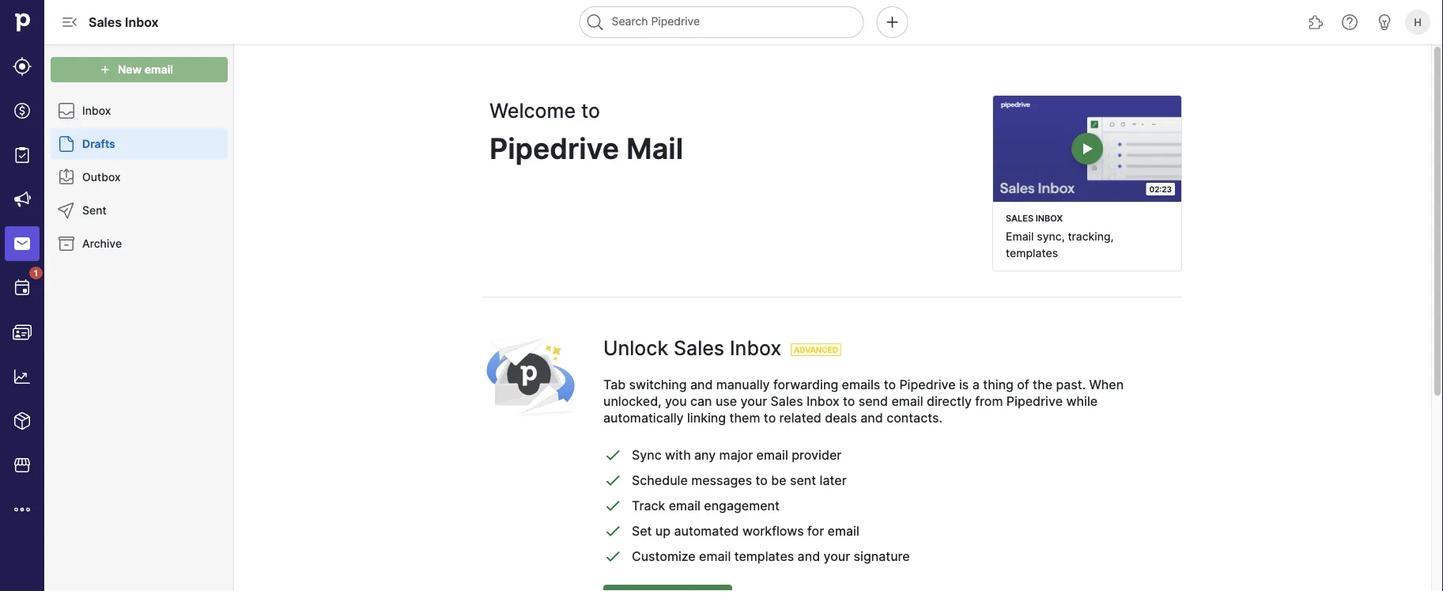 Task type: locate. For each thing, give the bounding box(es) containing it.
2 color positive image from the top
[[604, 521, 623, 540]]

color positive image left set
[[604, 521, 623, 540]]

color secondary image inside archive link
[[57, 234, 76, 253]]

up
[[656, 523, 671, 538]]

to up pipedrive mail at left top
[[581, 99, 600, 123]]

color positive image left schedule
[[604, 471, 623, 490]]

sales inside tab switching and manually forwarding emails to pipedrive is a thing of the past. when unlocked, you can use your sales inbox to send email directly from pipedrive while automatically linking them to related deals and contacts.
[[771, 394, 804, 409]]

1 vertical spatial color positive image
[[604, 521, 623, 540]]

0 vertical spatial color positive image
[[604, 471, 623, 490]]

deals
[[825, 410, 858, 426]]

1 vertical spatial pipedrive
[[900, 377, 956, 392]]

to up 'deals'
[[843, 394, 856, 409]]

color positive image left customize
[[604, 547, 623, 566]]

sales up related
[[771, 394, 804, 409]]

1 horizontal spatial your
[[824, 548, 851, 564]]

color secondary image inside drafts link
[[57, 135, 76, 153]]

and down send
[[861, 410, 884, 426]]

2 vertical spatial sales
[[771, 394, 804, 409]]

them
[[730, 410, 761, 426]]

sales
[[89, 14, 122, 30], [674, 336, 725, 360], [771, 394, 804, 409]]

1 vertical spatial color positive image
[[604, 496, 623, 515]]

color secondary image right the 'deals' image
[[57, 101, 76, 120]]

0 horizontal spatial sales
[[89, 14, 122, 30]]

menu item
[[0, 222, 44, 266]]

2 horizontal spatial pipedrive
[[1007, 394, 1063, 409]]

and
[[691, 377, 713, 392], [861, 410, 884, 426], [798, 548, 821, 564]]

campaigns image
[[13, 190, 32, 209]]

color secondary image inside sent link
[[57, 201, 76, 220]]

2 vertical spatial color positive image
[[604, 547, 623, 566]]

templates down email
[[1006, 246, 1059, 259]]

pipedrive
[[490, 131, 620, 166], [900, 377, 956, 392], [1007, 394, 1063, 409]]

1 horizontal spatial pipedrive
[[900, 377, 956, 392]]

color positive image
[[604, 471, 623, 490], [604, 496, 623, 515]]

quick help image
[[1341, 13, 1360, 32]]

1 color positive image from the top
[[604, 471, 623, 490]]

2 horizontal spatial sales
[[771, 394, 804, 409]]

color positive image for set
[[604, 521, 623, 540]]

2 color positive image from the top
[[604, 496, 623, 515]]

2 vertical spatial pipedrive
[[1007, 394, 1063, 409]]

when
[[1090, 377, 1124, 392]]

0 vertical spatial your
[[741, 394, 768, 409]]

archive
[[82, 237, 122, 250]]

sales assistant image
[[1376, 13, 1395, 32]]

email up up
[[669, 498, 701, 513]]

color secondary image inside outbox link
[[57, 168, 76, 187]]

color secondary image
[[57, 101, 76, 120], [57, 135, 76, 153], [57, 168, 76, 187], [57, 201, 76, 220], [57, 234, 76, 253]]

schedule messages to be sent later
[[632, 472, 847, 488]]

workflows
[[743, 523, 804, 538]]

tab switching and manually forwarding emails to pipedrive is a thing of the past. when unlocked, you can use your sales inbox to send email directly from pipedrive while automatically linking them to related deals and contacts.
[[604, 377, 1124, 426]]

email down automated
[[699, 548, 731, 564]]

pipedrive down the
[[1007, 394, 1063, 409]]

0 vertical spatial templates
[[1006, 246, 1059, 259]]

2 horizontal spatial and
[[861, 410, 884, 426]]

be
[[772, 472, 787, 488]]

set
[[632, 523, 652, 538]]

and down for on the bottom
[[798, 548, 821, 564]]

provider
[[792, 447, 842, 462]]

color positive image for track
[[604, 496, 623, 515]]

color positive image
[[604, 445, 623, 464], [604, 521, 623, 540], [604, 547, 623, 566]]

inbox down forwarding
[[807, 394, 840, 409]]

your down for on the bottom
[[824, 548, 851, 564]]

color positive image left sync
[[604, 445, 623, 464]]

directly
[[927, 394, 972, 409]]

pipedrive down welcome to
[[490, 131, 620, 166]]

1 color secondary image from the top
[[57, 101, 76, 120]]

email
[[1006, 229, 1034, 243]]

inbox
[[125, 14, 159, 30], [82, 104, 111, 117], [730, 336, 782, 360], [807, 394, 840, 409]]

color secondary image left sent
[[57, 201, 76, 220]]

menu toggle image
[[60, 13, 79, 32]]

1 vertical spatial and
[[861, 410, 884, 426]]

inbox right menu toggle icon
[[125, 14, 159, 30]]

2 color secondary image from the top
[[57, 135, 76, 153]]

2 vertical spatial and
[[798, 548, 821, 564]]

color secondary image left outbox
[[57, 168, 76, 187]]

related
[[780, 410, 822, 426]]

0 horizontal spatial your
[[741, 394, 768, 409]]

signature
[[854, 548, 910, 564]]

to up send
[[884, 377, 896, 392]]

track email engagement
[[632, 498, 780, 513]]

welcome to
[[490, 99, 600, 123]]

1 vertical spatial sales
[[674, 336, 725, 360]]

0 vertical spatial color positive image
[[604, 445, 623, 464]]

major
[[720, 447, 753, 462]]

4 color secondary image from the top
[[57, 201, 76, 220]]

quick add image
[[883, 13, 902, 32]]

color secondary image left archive
[[57, 234, 76, 253]]

your up them
[[741, 394, 768, 409]]

1 color positive image from the top
[[604, 445, 623, 464]]

color positive image left track
[[604, 496, 623, 515]]

a
[[973, 377, 980, 392]]

0 vertical spatial pipedrive
[[490, 131, 620, 166]]

color secondary image left drafts
[[57, 135, 76, 153]]

1 horizontal spatial sales
[[674, 336, 725, 360]]

templates down workflows at bottom right
[[735, 548, 795, 564]]

sent
[[82, 204, 106, 217]]

0 horizontal spatial templates
[[735, 548, 795, 564]]

with
[[665, 447, 691, 462]]

to
[[581, 99, 600, 123], [884, 377, 896, 392], [843, 394, 856, 409], [764, 410, 776, 426], [756, 472, 768, 488]]

templates
[[1006, 246, 1059, 259], [735, 548, 795, 564]]

sales inbox image
[[13, 234, 32, 253]]

pipedrive up directly at the right of page
[[900, 377, 956, 392]]

track
[[632, 498, 666, 513]]

3 color secondary image from the top
[[57, 168, 76, 187]]

products image
[[13, 411, 32, 430]]

5 color secondary image from the top
[[57, 234, 76, 253]]

sales right menu toggle icon
[[89, 14, 122, 30]]

color secondary image inside inbox 'link'
[[57, 101, 76, 120]]

home image
[[10, 10, 34, 34]]

you
[[665, 394, 687, 409]]

Search Pipedrive field
[[580, 6, 864, 38]]

email up contacts.
[[892, 394, 924, 409]]

color secondary image for outbox
[[57, 168, 76, 187]]

0 vertical spatial and
[[691, 377, 713, 392]]

1 horizontal spatial templates
[[1006, 246, 1059, 259]]

any
[[695, 447, 716, 462]]

inbox up drafts
[[82, 104, 111, 117]]

your
[[741, 394, 768, 409], [824, 548, 851, 564]]

color secondary image for inbox
[[57, 101, 76, 120]]

unlocked,
[[604, 394, 662, 409]]

1 vertical spatial your
[[824, 548, 851, 564]]

3 color positive image from the top
[[604, 547, 623, 566]]

1 link
[[5, 267, 43, 305]]

1 vertical spatial templates
[[735, 548, 795, 564]]

from
[[976, 394, 1004, 409]]

emails
[[842, 377, 881, 392]]

archive link
[[51, 228, 228, 260]]

switching
[[629, 377, 687, 392]]

insights image
[[13, 367, 32, 386]]

email
[[892, 394, 924, 409], [757, 447, 789, 462], [669, 498, 701, 513], [828, 523, 860, 538], [699, 548, 731, 564]]

inbox
[[1036, 213, 1063, 223]]

sales up can
[[674, 336, 725, 360]]

and up can
[[691, 377, 713, 392]]



Task type: vqa. For each thing, say whether or not it's contained in the screenshot.
Quick add icon
yes



Task type: describe. For each thing, give the bounding box(es) containing it.
sent link
[[51, 195, 228, 226]]

is
[[960, 377, 969, 392]]

the
[[1033, 377, 1053, 392]]

your inside tab switching and manually forwarding emails to pipedrive is a thing of the past. when unlocked, you can use your sales inbox to send email directly from pipedrive while automatically linking them to related deals and contacts.
[[741, 394, 768, 409]]

messages
[[692, 472, 753, 488]]

set up automated workflows for email
[[632, 523, 860, 538]]

linking
[[687, 410, 726, 426]]

1 menu
[[0, 0, 44, 591]]

inbox inside 'link'
[[82, 104, 111, 117]]

outbox link
[[51, 161, 228, 193]]

deals image
[[13, 101, 32, 120]]

contacts image
[[13, 323, 32, 342]]

color positive image for sync
[[604, 445, 623, 464]]

unlock sales inbox
[[604, 336, 782, 360]]

leads image
[[13, 57, 32, 76]]

pipedrive mail
[[490, 131, 684, 166]]

1 horizontal spatial and
[[798, 548, 821, 564]]

h
[[1415, 16, 1422, 28]]

color positive image for customize
[[604, 547, 623, 566]]

sales
[[1006, 213, 1034, 223]]

to left be
[[756, 472, 768, 488]]

marketplace image
[[13, 456, 32, 475]]

email inside tab switching and manually forwarding emails to pipedrive is a thing of the past. when unlocked, you can use your sales inbox to send email directly from pipedrive while automatically linking them to related deals and contacts.
[[892, 394, 924, 409]]

contacts.
[[887, 410, 943, 426]]

drafts link
[[51, 128, 228, 160]]

welcome
[[490, 99, 576, 123]]

sync
[[632, 447, 662, 462]]

1
[[34, 268, 38, 278]]

forwarding
[[774, 377, 839, 392]]

while
[[1067, 394, 1098, 409]]

send
[[859, 394, 889, 409]]

sales inbox email sync, tracking, templates
[[1006, 213, 1114, 259]]

email up be
[[757, 447, 789, 462]]

for
[[808, 523, 825, 538]]

color undefined image
[[13, 279, 32, 297]]

h button
[[1403, 6, 1434, 38]]

schedule
[[632, 472, 688, 488]]

tab
[[604, 377, 626, 392]]

sent
[[790, 472, 817, 488]]

sales inbox
[[89, 14, 159, 30]]

sales inbox image
[[994, 96, 1182, 202]]

color secondary image for drafts
[[57, 135, 76, 153]]

later
[[820, 472, 847, 488]]

0 horizontal spatial pipedrive
[[490, 131, 620, 166]]

customize email templates and your signature
[[632, 548, 910, 564]]

sync,
[[1037, 229, 1065, 243]]

to right them
[[764, 410, 776, 426]]

past.
[[1057, 377, 1086, 392]]

more image
[[13, 500, 32, 519]]

inbox inside tab switching and manually forwarding emails to pipedrive is a thing of the past. when unlocked, you can use your sales inbox to send email directly from pipedrive while automatically linking them to related deals and contacts.
[[807, 394, 840, 409]]

templates inside sales inbox email sync, tracking, templates
[[1006, 246, 1059, 259]]

engagement
[[704, 498, 780, 513]]

0 horizontal spatial and
[[691, 377, 713, 392]]

email right for on the bottom
[[828, 523, 860, 538]]

can
[[691, 394, 712, 409]]

drafts
[[82, 137, 115, 151]]

projects image
[[13, 146, 32, 165]]

color secondary image for archive
[[57, 234, 76, 253]]

customize
[[632, 548, 696, 564]]

inbox link
[[51, 95, 228, 127]]

color positive image for schedule
[[604, 471, 623, 490]]

automated
[[674, 523, 739, 538]]

thing
[[984, 377, 1014, 392]]

unlock
[[604, 336, 669, 360]]

sync with any major email provider
[[632, 447, 842, 462]]

inbox up manually
[[730, 336, 782, 360]]

tracking,
[[1068, 229, 1114, 243]]

use
[[716, 394, 737, 409]]

outbox
[[82, 171, 121, 184]]

manually
[[717, 377, 770, 392]]

0 vertical spatial sales
[[89, 14, 122, 30]]

color secondary image for sent
[[57, 201, 76, 220]]

mail
[[627, 131, 684, 166]]

automatically
[[604, 410, 684, 426]]

of
[[1018, 377, 1030, 392]]



